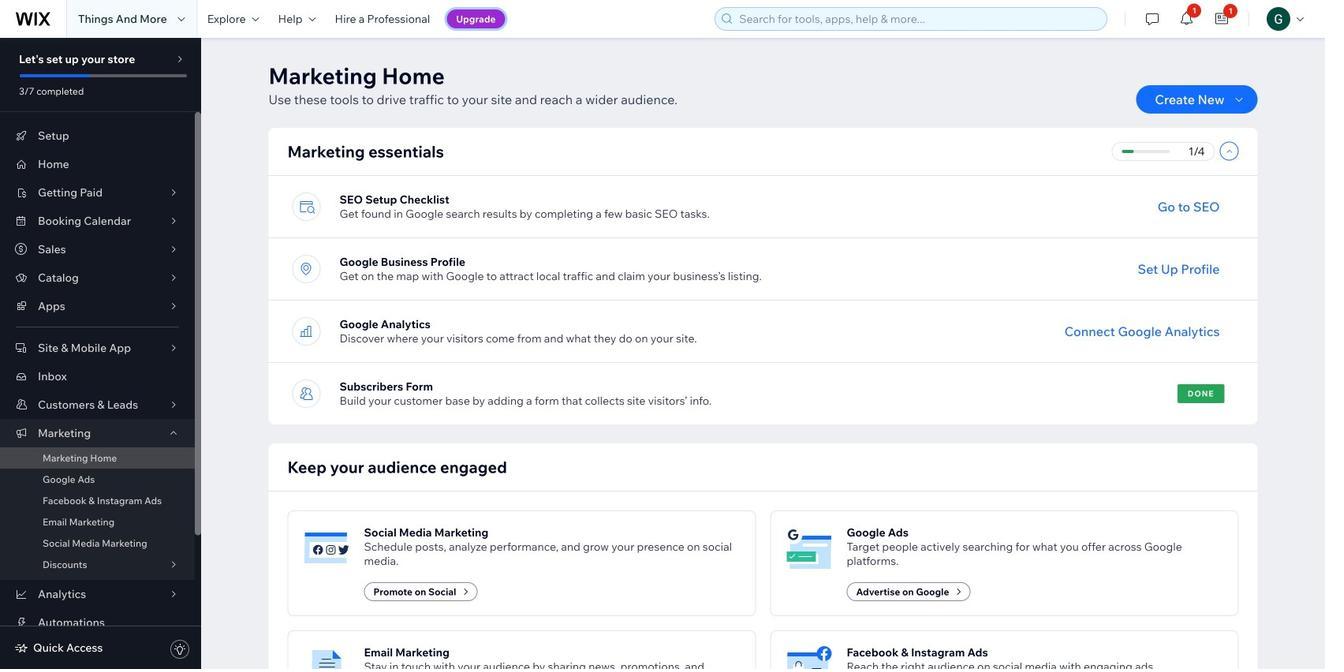 Task type: describe. For each thing, give the bounding box(es) containing it.
sidebar element
[[0, 38, 201, 669]]

Search for tools, apps, help & more... field
[[735, 8, 1102, 30]]



Task type: vqa. For each thing, say whether or not it's contained in the screenshot.
Sidebar 'element'
yes



